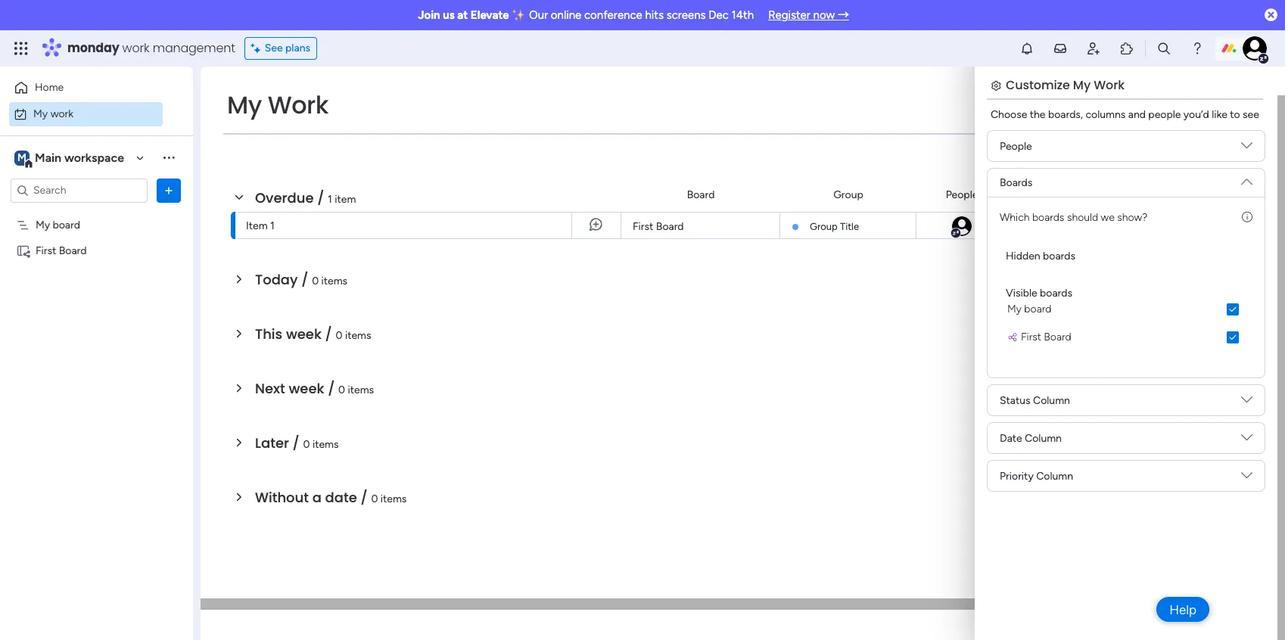 Task type: describe. For each thing, give the bounding box(es) containing it.
list box containing my board
[[0, 209, 193, 468]]

help
[[1169, 602, 1197, 617]]

apps image
[[1119, 41, 1135, 56]]

1 vertical spatial 1
[[270, 219, 275, 232]]

search image
[[347, 127, 360, 139]]

main
[[35, 150, 61, 165]]

you'd
[[1184, 108, 1209, 121]]

screens
[[667, 8, 706, 22]]

boards,
[[1048, 108, 1083, 121]]

my for my board
[[36, 218, 50, 231]]

status for status
[[1151, 188, 1182, 201]]

column for priority column
[[1036, 470, 1073, 483]]

today / 0 items
[[255, 270, 348, 289]]

this week / 0 items
[[255, 325, 371, 344]]

choose
[[991, 108, 1027, 121]]

title
[[840, 221, 859, 232]]

it
[[1191, 219, 1197, 232]]

like
[[1212, 108, 1227, 121]]

board inside "option"
[[1044, 331, 1071, 344]]

/ left item
[[317, 188, 324, 207]]

customize my work
[[1006, 76, 1125, 94]]

item
[[246, 219, 268, 232]]

hidden
[[1006, 250, 1040, 263]]

/ right date
[[361, 488, 368, 507]]

later
[[255, 434, 289, 453]]

Search in workspace field
[[32, 182, 126, 199]]

/ up next week / 0 items
[[325, 325, 332, 344]]

dec
[[709, 8, 729, 22]]

dapulse dropdown down arrow image for date column
[[1241, 432, 1253, 449]]

this
[[255, 325, 282, 344]]

priority for priority column
[[1000, 470, 1034, 483]]

week for next
[[289, 379, 324, 398]]

/ right today
[[301, 270, 308, 289]]

show?
[[1117, 211, 1148, 224]]

to
[[1230, 108, 1240, 121]]

date for date
[[1049, 188, 1072, 201]]

register
[[768, 8, 811, 22]]

inbox image
[[1053, 41, 1068, 56]]

working on it
[[1134, 219, 1197, 232]]

main content containing overdue /
[[201, 36, 1285, 640]]

next week / 0 items
[[255, 379, 374, 398]]

help button
[[1157, 597, 1209, 622]]

plans
[[285, 42, 310, 54]]

done
[[424, 126, 448, 139]]

customize for customize my work
[[1006, 76, 1070, 94]]

0 inside today / 0 items
[[312, 275, 319, 288]]

workspace selection element
[[14, 149, 126, 168]]

my work
[[227, 88, 329, 122]]

Filter dashboard by text search field
[[223, 121, 366, 145]]

workspace
[[64, 150, 124, 165]]

options image
[[161, 183, 176, 198]]

without
[[255, 488, 309, 507]]

workspace image
[[14, 149, 30, 166]]

which
[[1000, 211, 1030, 224]]

see plans button
[[244, 37, 317, 60]]

column for status column
[[1033, 394, 1070, 407]]

monday
[[67, 39, 119, 57]]

0 inside later / 0 items
[[303, 438, 310, 451]]

first inside "option"
[[1021, 331, 1041, 344]]

/ right later
[[293, 434, 300, 453]]

first board option
[[1003, 326, 1250, 348]]

now
[[813, 8, 835, 22]]

our
[[529, 8, 548, 22]]

notifications image
[[1020, 41, 1035, 56]]

conference
[[584, 8, 642, 22]]

hits
[[645, 8, 664, 22]]

boards for hidden
[[1043, 250, 1076, 263]]

without a date / 0 items
[[255, 488, 407, 507]]

my inside visible boards my board
[[1007, 303, 1022, 316]]

and
[[1128, 108, 1146, 121]]

elevate
[[471, 8, 509, 22]]

1 horizontal spatial work
[[1094, 76, 1125, 94]]

visible boards my board
[[1006, 287, 1072, 316]]

items inside later / 0 items
[[313, 438, 339, 451]]

main workspace
[[35, 150, 124, 165]]

my up boards,
[[1073, 76, 1091, 94]]

dapulse dropdown down arrow image for people
[[1241, 140, 1253, 157]]

m
[[17, 151, 26, 164]]

1 vertical spatial people
[[946, 188, 978, 201]]

join us at elevate ✨ our online conference hits screens dec 14th
[[418, 8, 754, 22]]

help image
[[1190, 41, 1205, 56]]

visible boards heading
[[1006, 285, 1072, 301]]

first board link
[[630, 213, 770, 240]]

overdue
[[255, 188, 314, 207]]

my work button
[[9, 102, 163, 126]]

hidden boards heading
[[1006, 248, 1076, 264]]

home button
[[9, 76, 163, 100]]

0 inside this week / 0 items
[[336, 329, 342, 342]]

1 horizontal spatial first board
[[633, 220, 684, 233]]

v2 info image
[[1242, 210, 1253, 226]]

us
[[443, 8, 455, 22]]



Task type: locate. For each thing, give the bounding box(es) containing it.
group for group title
[[810, 221, 838, 232]]

1 vertical spatial customize
[[507, 126, 558, 139]]

work right monday
[[122, 39, 150, 57]]

0 right date
[[371, 493, 378, 506]]

0 horizontal spatial people
[[946, 188, 978, 201]]

0 vertical spatial week
[[286, 325, 322, 344]]

working
[[1134, 219, 1174, 232]]

join
[[418, 8, 440, 22]]

1 horizontal spatial priority
[[1255, 188, 1285, 201]]

jacob simon image
[[1243, 36, 1267, 61], [950, 215, 973, 238]]

1 vertical spatial status
[[1000, 394, 1031, 407]]

1 dapulse dropdown down arrow image from the top
[[1241, 140, 1253, 157]]

see plans
[[265, 42, 310, 54]]

1 vertical spatial first
[[36, 244, 56, 257]]

management
[[153, 39, 235, 57]]

0 vertical spatial board
[[53, 218, 80, 231]]

0 vertical spatial status
[[1151, 188, 1182, 201]]

1 horizontal spatial people
[[1000, 140, 1032, 153]]

choose the boards, columns and people you'd like to see
[[991, 108, 1259, 121]]

1 inside overdue / 1 item
[[328, 193, 332, 206]]

/
[[317, 188, 324, 207], [301, 270, 308, 289], [325, 325, 332, 344], [328, 379, 335, 398], [293, 434, 300, 453], [361, 488, 368, 507]]

list box containing hidden boards
[[1000, 232, 1253, 354]]

people down choose
[[1000, 140, 1032, 153]]

0 vertical spatial people
[[1000, 140, 1032, 153]]

14th
[[732, 8, 754, 22]]

1 vertical spatial priority
[[1000, 470, 1034, 483]]

work
[[122, 39, 150, 57], [50, 107, 73, 120]]

boards right visible at right top
[[1040, 287, 1072, 300]]

items right date
[[381, 493, 407, 506]]

work down 'plans'
[[268, 88, 329, 122]]

items inside today / 0 items
[[321, 275, 348, 288]]

board
[[687, 188, 715, 201], [656, 220, 684, 233], [59, 244, 87, 257], [1044, 331, 1071, 344]]

first board
[[633, 220, 684, 233], [36, 244, 87, 257], [1021, 331, 1071, 344]]

work for monday
[[122, 39, 150, 57]]

my for my work
[[227, 88, 262, 122]]

2 vertical spatial boards
[[1040, 287, 1072, 300]]

register now →
[[768, 8, 849, 22]]

the
[[1030, 108, 1046, 121]]

people left boards
[[946, 188, 978, 201]]

1 horizontal spatial board
[[1024, 303, 1052, 316]]

item
[[335, 193, 356, 206]]

2 vertical spatial column
[[1036, 470, 1073, 483]]

group left title
[[810, 221, 838, 232]]

1 horizontal spatial jacob simon image
[[1243, 36, 1267, 61]]

later / 0 items
[[255, 434, 339, 453]]

0 right later
[[303, 438, 310, 451]]

work
[[1094, 76, 1125, 94], [268, 88, 329, 122]]

overdue / 1 item
[[255, 188, 356, 207]]

1 vertical spatial week
[[289, 379, 324, 398]]

at
[[457, 8, 468, 22]]

0 horizontal spatial first board
[[36, 244, 87, 257]]

→
[[838, 8, 849, 22]]

next
[[255, 379, 285, 398]]

date
[[325, 488, 357, 507]]

my down "see plans" button
[[227, 88, 262, 122]]

items
[[451, 126, 477, 139], [321, 275, 348, 288], [345, 329, 371, 342], [348, 384, 374, 397], [313, 438, 339, 451], [381, 493, 407, 506]]

main content
[[201, 36, 1285, 640]]

hide
[[399, 126, 421, 139]]

invite members image
[[1086, 41, 1101, 56]]

0 horizontal spatial board
[[53, 218, 80, 231]]

column up date column
[[1033, 394, 1070, 407]]

items up without a date / 0 items
[[313, 438, 339, 451]]

items inside this week / 0 items
[[345, 329, 371, 342]]

date up which boards should we show?
[[1049, 188, 1072, 201]]

1 right item
[[270, 219, 275, 232]]

0 horizontal spatial status
[[1000, 394, 1031, 407]]

people
[[1148, 108, 1181, 121]]

column
[[1033, 394, 1070, 407], [1025, 432, 1062, 445], [1036, 470, 1073, 483]]

online
[[551, 8, 581, 22]]

1 vertical spatial work
[[50, 107, 73, 120]]

column down date column
[[1036, 470, 1073, 483]]

group for group
[[833, 188, 863, 201]]

0 down this week / 0 items
[[338, 384, 345, 397]]

0 vertical spatial group
[[833, 188, 863, 201]]

0 horizontal spatial work
[[268, 88, 329, 122]]

column up priority column
[[1025, 432, 1062, 445]]

dapulse dropdown down arrow image for boards
[[1241, 170, 1253, 187]]

status column
[[1000, 394, 1070, 407]]

None search field
[[223, 121, 366, 145]]

0 right today
[[312, 275, 319, 288]]

0 vertical spatial work
[[122, 39, 150, 57]]

my for my work
[[33, 107, 48, 120]]

1 horizontal spatial 1
[[328, 193, 332, 206]]

0 up next week / 0 items
[[336, 329, 342, 342]]

week right the "this"
[[286, 325, 322, 344]]

priority column
[[1000, 470, 1073, 483]]

0 horizontal spatial 1
[[270, 219, 275, 232]]

boards for visible
[[1040, 287, 1072, 300]]

1 horizontal spatial list box
[[1000, 232, 1253, 354]]

0 horizontal spatial date
[[1000, 432, 1022, 445]]

items up next week / 0 items
[[345, 329, 371, 342]]

my board
[[36, 218, 80, 231]]

1 horizontal spatial work
[[122, 39, 150, 57]]

see
[[265, 42, 283, 54]]

work for my
[[50, 107, 73, 120]]

1 vertical spatial column
[[1025, 432, 1062, 445]]

hide done items
[[399, 126, 477, 139]]

workspace options image
[[161, 150, 176, 165]]

1 horizontal spatial customize
[[1006, 76, 1070, 94]]

columns
[[1086, 108, 1126, 121]]

0 vertical spatial 1
[[328, 193, 332, 206]]

boards down 19 nov
[[1043, 250, 1076, 263]]

boards right which
[[1032, 211, 1064, 224]]

status up working on it
[[1151, 188, 1182, 201]]

option
[[0, 211, 193, 214]]

1 left item
[[328, 193, 332, 206]]

boards inside heading
[[1043, 250, 1076, 263]]

19
[[1045, 220, 1054, 231]]

monday work management
[[67, 39, 235, 57]]

items inside next week / 0 items
[[348, 384, 374, 397]]

group up title
[[833, 188, 863, 201]]

0 vertical spatial first board
[[633, 220, 684, 233]]

jacob simon image left which
[[950, 215, 973, 238]]

/ down this week / 0 items
[[328, 379, 335, 398]]

search everything image
[[1156, 41, 1172, 56]]

1 horizontal spatial date
[[1049, 188, 1072, 201]]

2 vertical spatial first
[[1021, 331, 1041, 344]]

dapulse dropdown down arrow image for priority column
[[1241, 470, 1253, 487]]

3 dapulse dropdown down arrow image from the top
[[1241, 432, 1253, 449]]

priority for priority
[[1255, 188, 1285, 201]]

customize
[[1006, 76, 1070, 94], [507, 126, 558, 139]]

boards
[[1000, 176, 1033, 189]]

board down visible boards heading
[[1024, 303, 1052, 316]]

we
[[1101, 211, 1115, 224]]

today
[[255, 270, 298, 289]]

0 vertical spatial date
[[1049, 188, 1072, 201]]

date down "status column"
[[1000, 432, 1022, 445]]

0 horizontal spatial work
[[50, 107, 73, 120]]

priority
[[1255, 188, 1285, 201], [1000, 470, 1034, 483]]

select product image
[[14, 41, 29, 56]]

work up columns
[[1094, 76, 1125, 94]]

status up date column
[[1000, 394, 1031, 407]]

items inside without a date / 0 items
[[381, 493, 407, 506]]

should
[[1067, 211, 1098, 224]]

1 vertical spatial jacob simon image
[[950, 215, 973, 238]]

people
[[1000, 140, 1032, 153], [946, 188, 978, 201]]

home
[[35, 81, 64, 94]]

0 horizontal spatial priority
[[1000, 470, 1034, 483]]

visible
[[1006, 287, 1037, 300]]

1 vertical spatial boards
[[1043, 250, 1076, 263]]

my down home
[[33, 107, 48, 120]]

which boards should we show?
[[1000, 211, 1148, 224]]

on
[[1176, 219, 1188, 232]]

1 vertical spatial first board
[[36, 244, 87, 257]]

2 vertical spatial first board
[[1021, 331, 1071, 344]]

✨
[[512, 8, 526, 22]]

0 vertical spatial column
[[1033, 394, 1070, 407]]

group title
[[810, 221, 859, 232]]

1 horizontal spatial first
[[633, 220, 653, 233]]

1 vertical spatial board
[[1024, 303, 1052, 316]]

dapulse dropdown down arrow image
[[1241, 140, 1253, 157], [1241, 170, 1253, 187], [1241, 432, 1253, 449], [1241, 470, 1253, 487]]

group
[[833, 188, 863, 201], [810, 221, 838, 232]]

0 vertical spatial priority
[[1255, 188, 1285, 201]]

0 horizontal spatial customize
[[507, 126, 558, 139]]

date
[[1049, 188, 1072, 201], [1000, 432, 1022, 445]]

my work
[[33, 107, 73, 120]]

0 vertical spatial first
[[633, 220, 653, 233]]

work down home
[[50, 107, 73, 120]]

2 horizontal spatial first board
[[1021, 331, 1071, 344]]

register now → link
[[768, 8, 849, 22]]

week for this
[[286, 325, 322, 344]]

customize for customize
[[507, 126, 558, 139]]

my
[[1073, 76, 1091, 94], [227, 88, 262, 122], [33, 107, 48, 120], [36, 218, 50, 231], [1007, 303, 1022, 316]]

1 vertical spatial group
[[810, 221, 838, 232]]

first
[[633, 220, 653, 233], [36, 244, 56, 257], [1021, 331, 1041, 344]]

0 inside without a date / 0 items
[[371, 493, 378, 506]]

boards for which
[[1032, 211, 1064, 224]]

first board inside "option"
[[1021, 331, 1071, 344]]

0 vertical spatial customize
[[1006, 76, 1070, 94]]

shareable board image
[[16, 243, 30, 258]]

customize button
[[483, 121, 564, 145]]

boards
[[1032, 211, 1064, 224], [1043, 250, 1076, 263], [1040, 287, 1072, 300]]

1
[[328, 193, 332, 206], [270, 219, 275, 232]]

0 vertical spatial jacob simon image
[[1243, 36, 1267, 61]]

items up this week / 0 items
[[321, 275, 348, 288]]

list box
[[0, 209, 193, 468], [1000, 232, 1253, 354]]

nov
[[1057, 220, 1075, 231]]

hidden boards
[[1006, 250, 1076, 263]]

jacob simon image right help 'icon'
[[1243, 36, 1267, 61]]

items right done
[[451, 126, 477, 139]]

0 horizontal spatial list box
[[0, 209, 193, 468]]

1 horizontal spatial status
[[1151, 188, 1182, 201]]

board inside visible boards my board
[[1024, 303, 1052, 316]]

work inside button
[[50, 107, 73, 120]]

week
[[286, 325, 322, 344], [289, 379, 324, 398]]

4 dapulse dropdown down arrow image from the top
[[1241, 470, 1253, 487]]

status for status column
[[1000, 394, 1031, 407]]

0 inside next week / 0 items
[[338, 384, 345, 397]]

see
[[1243, 108, 1259, 121]]

19 nov
[[1045, 220, 1075, 231]]

0 vertical spatial boards
[[1032, 211, 1064, 224]]

board down 'search in workspace' field
[[53, 218, 80, 231]]

boards inside visible boards my board
[[1040, 287, 1072, 300]]

2 dapulse dropdown down arrow image from the top
[[1241, 170, 1253, 187]]

0 horizontal spatial jacob simon image
[[950, 215, 973, 238]]

column for date column
[[1025, 432, 1062, 445]]

my inside button
[[33, 107, 48, 120]]

2 horizontal spatial first
[[1021, 331, 1041, 344]]

week right next
[[289, 379, 324, 398]]

customize inside button
[[507, 126, 558, 139]]

1 vertical spatial date
[[1000, 432, 1022, 445]]

0 horizontal spatial first
[[36, 244, 56, 257]]

item 1
[[246, 219, 275, 232]]

a
[[312, 488, 322, 507]]

my down 'search in workspace' field
[[36, 218, 50, 231]]

dapulse dropdown down arrow image
[[1241, 394, 1253, 412]]

my down visible at right top
[[1007, 303, 1022, 316]]

date for date column
[[1000, 432, 1022, 445]]

0
[[312, 275, 319, 288], [336, 329, 342, 342], [338, 384, 345, 397], [303, 438, 310, 451], [371, 493, 378, 506]]

items down this week / 0 items
[[348, 384, 374, 397]]

date column
[[1000, 432, 1062, 445]]



Task type: vqa. For each thing, say whether or not it's contained in the screenshot.
Quick search results LIST BOX
no



